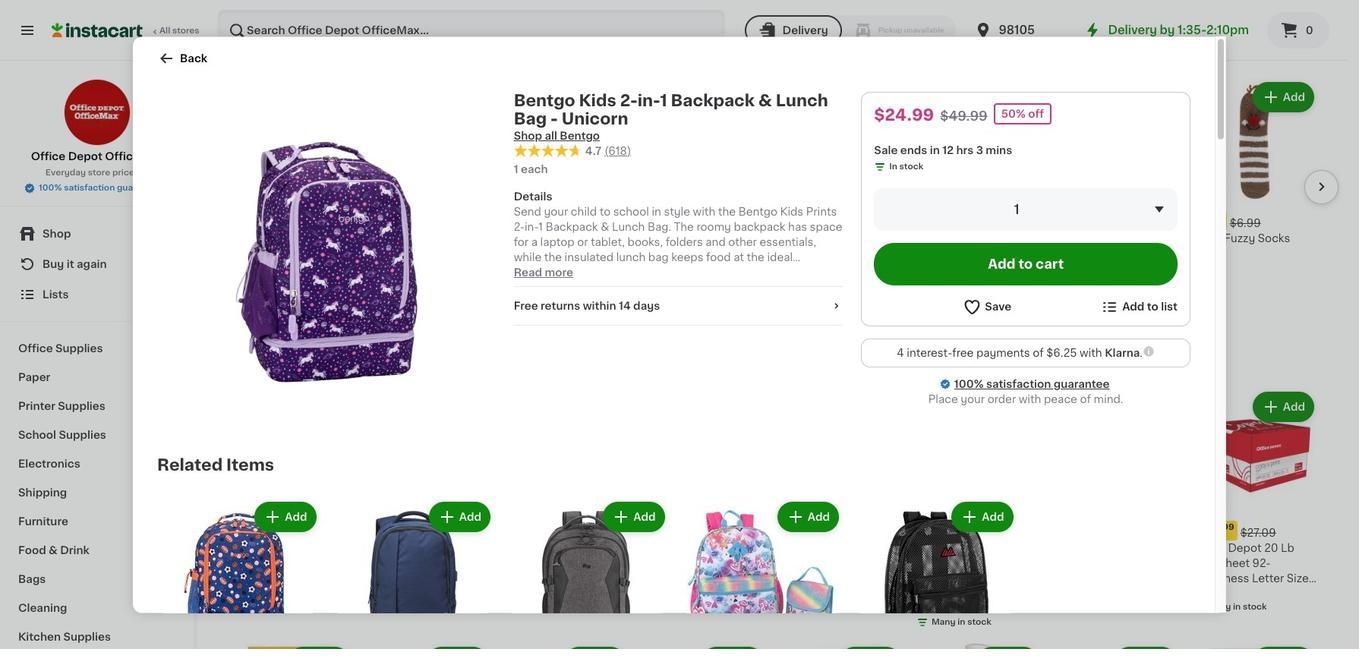 Task type: describe. For each thing, give the bounding box(es) containing it.
free returns within 14 days
[[514, 301, 660, 311]]

$24.99 original price: $49.99 element
[[228, 211, 353, 231]]

dry
[[548, 558, 567, 569]]

1 horizontal spatial by
[[1160, 24, 1175, 36]]

stock down the (953)
[[968, 618, 992, 626]]

white
[[1239, 604, 1270, 614]]

0 vertical spatial with
[[1080, 347, 1103, 358]]

xmas fuzzy socks 1 each
[[1192, 233, 1291, 256]]

60
[[779, 588, 791, 596]]

again
[[77, 259, 107, 270]]

instacart logo image
[[52, 21, 143, 39]]

$ 14 71
[[369, 212, 403, 228]]

each up details
[[521, 164, 548, 174]]

backpack inside bentgo kids 2-in-1 backpack & lunch bag - unicorn shop all bentgo
[[671, 92, 755, 108]]

delivery for delivery
[[783, 25, 828, 36]]

samsonite aluminum rfid wallet - gun metal button
[[917, 79, 1042, 276]]

(89)
[[835, 576, 853, 584]]

$24.99 $49.99
[[874, 106, 988, 122]]

brightness
[[1192, 573, 1250, 584]]

all items
[[228, 329, 301, 345]]

$ for accessory innovations kids' paw patrol licensed backpack set
[[782, 213, 788, 222]]

1 vertical spatial 12
[[650, 522, 667, 538]]

1 inside xmas fuzzy socks 1 each
[[1192, 247, 1196, 256]]

2 vertical spatial 1 each
[[228, 293, 255, 301]]

3/4"
[[744, 634, 767, 645]]

ct for expo assorted ink fine tip dry erase markers
[[511, 603, 520, 611]]

14-
[[728, 634, 744, 645]]

$19.99 original price: $39.99 element for mouse
[[503, 211, 629, 231]]

case
[[1054, 248, 1082, 259]]

$5.99 original price: $6.19 element
[[228, 521, 353, 541]]

item carousel region containing 24
[[228, 73, 1339, 316]]

$24.99
[[874, 106, 934, 122]]

& right apparel in the top of the page
[[297, 38, 311, 53]]

view more link
[[1250, 38, 1318, 53]]

black for sharpie permanent marker fine point black
[[323, 558, 352, 569]]

delivery for delivery by 1:35-2:10pm
[[1109, 24, 1157, 36]]

item carousel region containing add
[[136, 492, 1212, 649]]

kids for bentgo kids 2-in-1 backpack & lunch bag - unicorn
[[270, 233, 293, 244]]

$12.99 original price: $15.99 element
[[641, 521, 767, 541]]

metal
[[917, 263, 947, 274]]

innovations for 5-
[[563, 233, 625, 244]]

23 99
[[1201, 522, 1235, 538]]

1/10"
[[641, 634, 667, 645]]

point
[[293, 558, 320, 569]]

many in stock for bic ball pens, xtra life, black ink, medium
[[794, 603, 854, 611]]

related
[[157, 456, 223, 472]]

satisfaction inside button
[[64, 184, 115, 192]]

supplies for office supplies
[[55, 343, 103, 354]]

socks
[[1258, 233, 1291, 244]]

- inside office depot 20 lb 500-sheet 92- brightness letter size copy & print paper reams - white
[[1232, 604, 1237, 614]]

scotch packaging tape, shipping, heavy duty
[[917, 543, 1034, 584]]

(26)
[[560, 591, 577, 599]]

(618) inside item carousel region
[[284, 281, 305, 289]]

ink
[[588, 543, 604, 554]]

office for office depot officemax
[[31, 151, 65, 162]]

0 vertical spatial shipping
[[18, 488, 67, 498]]

(953)
[[973, 591, 996, 599]]

$11.24 original price: $14.99 element
[[917, 211, 1042, 231]]

bag for bentgo kids 2-in-1 backpack & lunch bag - unicorn
[[330, 248, 351, 259]]

licensed for accessory innovations kids' paw patrol licensed backpack set
[[779, 263, 828, 274]]

each down read
[[509, 278, 530, 286]]

everyday store prices
[[45, 169, 139, 177]]

in down ink, on the bottom
[[820, 603, 828, 611]]

assorted
[[537, 543, 585, 554]]

0 vertical spatial item carousel region
[[228, 0, 1318, 12]]

delivery by 1:35-2:10pm link
[[1084, 21, 1249, 39]]

1 horizontal spatial 5
[[236, 522, 247, 538]]

lunch for bentgo kids 2-in-1 backpack & lunch bag - unicorn shop all bentgo
[[776, 92, 828, 108]]

patrol
[[832, 248, 864, 259]]

furniture link
[[9, 507, 185, 536]]

drink
[[60, 545, 89, 556]]

in stock
[[890, 162, 924, 170]]

erase
[[570, 558, 600, 569]]

it
[[67, 259, 74, 270]]

shop inside bentgo kids 2-in-1 backpack & lunch bag - unicorn shop all bentgo
[[514, 130, 542, 141]]

19 for accessory innovations minnie mouse 5-piece kids' licensed backpack set
[[512, 212, 530, 228]]

1 horizontal spatial (618)
[[605, 145, 631, 156]]

many down copy
[[1207, 603, 1231, 611]]

size
[[1287, 573, 1309, 584]]

2- for bentgo kids 2-in-1 backpack & lunch bag - unicorn
[[296, 233, 306, 244]]

5-
[[581, 248, 593, 259]]

99 for accessory innovations kids' paw patrol licensed backpack set
[[807, 213, 819, 222]]

electronics link
[[9, 450, 185, 479]]

accessory innovations kids' super mario licensed backpack set
[[641, 233, 766, 274]]

stock down storage
[[692, 591, 716, 599]]

all for all stores
[[160, 27, 170, 35]]

23
[[1201, 522, 1222, 538]]

1 inside bentgo kids 2-in-1 backpack & lunch bag - unicorn
[[320, 233, 325, 244]]

$3.99 original price: $4.59 element
[[366, 521, 491, 541]]

1 vertical spatial guarantee
[[1054, 378, 1110, 389]]

buy it again link
[[9, 249, 185, 280]]

shop inside shop "link"
[[43, 229, 71, 239]]

4.7 (618)
[[585, 145, 631, 156]]

bags link
[[9, 565, 185, 594]]

save button
[[963, 297, 1012, 316]]

24 for 24
[[1213, 213, 1224, 222]]

& inside bentgo kids 2-in-1 backpack & lunch bag - unicorn shop all bentgo
[[759, 92, 772, 108]]

$ for accessory innovations minnie mouse 5-piece kids' licensed backpack set
[[506, 213, 512, 222]]

kitchen supplies
[[18, 632, 111, 643]]

many for scotch packaging tape, shipping, heavy duty
[[932, 618, 956, 626]]

$6.99 original price: $11.69 element
[[917, 521, 1042, 541]]

with inside scotch 1.88"w heavy duty shipping packing tape with dispenser 22 yds
[[394, 573, 418, 584]]

paper link
[[9, 363, 185, 392]]

20
[[1265, 543, 1279, 554]]

60 each
[[779, 588, 814, 596]]

& right food on the bottom left of the page
[[49, 545, 58, 556]]

supplies for printer supplies
[[58, 401, 105, 412]]

heavy inside scotch 1.88"w heavy duty shipping packing tape with dispenser 22 yds
[[446, 543, 480, 554]]

1 vertical spatial with
[[1019, 394, 1042, 404]]

sale ends in 12 hrs 3 mins
[[874, 144, 1013, 155]]

everyday
[[45, 169, 86, 177]]

view more
[[1250, 41, 1307, 51]]

by inside office depot brand by greenmade professional storage tote with handles & snap lid - black & yellow - 27 gallon, 30- 1/10" x 20-1/4" x 14-3/4"
[[748, 543, 762, 554]]

office depot officemax logo image
[[63, 79, 130, 146]]

100% satisfaction guarantee inside button
[[39, 184, 161, 192]]

in up lid
[[682, 591, 690, 599]]

1 horizontal spatial of
[[1080, 394, 1091, 404]]

accessory for paw
[[779, 233, 836, 244]]

depot for 23
[[1228, 543, 1262, 554]]

30-
[[740, 619, 759, 629]]

stock down (113)
[[279, 603, 303, 611]]

klarna
[[1105, 347, 1140, 358]]

ct inside button
[[1074, 603, 1082, 611]]

page 1 of 18 group
[[228, 0, 1318, 12]]

many for bic ball pens, xtra life, black ink, medium
[[794, 603, 818, 611]]

paper inside office depot 20 lb 500-sheet 92- brightness letter size copy & print paper reams - white
[[1263, 588, 1294, 599]]

duty inside scotch packaging tape, shipping, heavy duty
[[917, 573, 943, 584]]

many for sharpie permanent marker fine point black
[[243, 603, 267, 611]]

tote
[[641, 588, 665, 599]]

many in stock up lid
[[656, 591, 716, 599]]

sale
[[874, 144, 898, 155]]

items
[[253, 329, 301, 345]]

in down the shipping,
[[958, 618, 966, 626]]

fine for sharpie
[[267, 558, 290, 569]]

with inside office depot brand by greenmade professional storage tote with handles & snap lid - black & yellow - 27 gallon, 30- 1/10" x 20-1/4" x 14-3/4"
[[667, 588, 692, 599]]

dispenser
[[421, 573, 476, 584]]

office for office supplies
[[18, 343, 53, 354]]

1 horizontal spatial 12
[[943, 144, 954, 155]]

passport
[[426, 248, 474, 259]]

- inside executive carrying case briefcase - black 1 each
[[1138, 248, 1143, 259]]

(113)
[[284, 576, 303, 584]]

$4.59
[[404, 528, 435, 538]]

19 for accessory innovations kids' paw patrol licensed backpack set
[[788, 212, 806, 228]]

1 vertical spatial satisfaction
[[987, 378, 1051, 389]]

100% inside button
[[39, 184, 62, 192]]

more
[[545, 267, 573, 278]]

99 for scotch 1.88"w heavy duty shipping packing tape with dispenser
[[386, 523, 398, 531]]

copy
[[1192, 588, 1221, 599]]

cover
[[366, 263, 397, 274]]

in- for bentgo kids 2-in-1 backpack & lunch bag - unicorn
[[306, 233, 320, 244]]

99 for scotch packaging tape, shipping, heavy duty
[[938, 523, 949, 531]]

in down "print"
[[1233, 603, 1241, 611]]

99 for accessory innovations minnie mouse 5-piece kids' licensed backpack set
[[532, 213, 543, 222]]

packaging
[[957, 543, 1013, 554]]

backpack inside accessory innovations kids' paw patrol licensed backpack set
[[830, 263, 883, 274]]

furniture
[[18, 516, 68, 527]]

$19.99 original price: $39.99 element for super
[[641, 211, 767, 231]]

$14.71 original price: $18.39 element
[[366, 211, 491, 231]]

many down 'professional'
[[656, 591, 680, 599]]

licensed for accessory innovations kids' super mario licensed backpack set
[[641, 263, 690, 274]]

set inside accessory innovations minnie mouse 5-piece kids' licensed backpack set
[[558, 279, 576, 289]]

ends
[[901, 144, 928, 155]]

& inside office depot 20 lb 500-sheet 92- brightness letter size copy & print paper reams - white
[[1224, 588, 1233, 599]]

$ for scotch 1.88"w heavy duty shipping packing tape with dispenser
[[369, 523, 374, 531]]

depot for $
[[677, 543, 711, 554]]

2:10pm
[[1207, 24, 1249, 36]]

in right ends
[[930, 144, 940, 155]]

apparel & accessories link
[[228, 37, 419, 55]]

- inside bentgo kids 2-in-1 backpack & lunch bag - unicorn
[[228, 263, 233, 274]]

$6.69
[[818, 528, 849, 538]]

product group containing 200 ct
[[1054, 389, 1180, 614]]

lunch for bentgo kids 2-in-1 backpack & lunch bag - unicorn
[[294, 248, 327, 259]]

read more
[[514, 267, 573, 278]]

kids' inside accessory innovations minnie mouse 5-piece kids' licensed backpack set
[[503, 263, 529, 274]]

sheet
[[1219, 558, 1250, 569]]

many in stock down "print"
[[1207, 603, 1267, 611]]

bentgo for bentgo kids 2-in-1 backpack & lunch bag - unicorn
[[228, 233, 267, 244]]

$19.99 original price: $39.99 element for paw
[[779, 211, 905, 231]]

place your order with peace of mind.
[[929, 394, 1124, 404]]

black for executive carrying case briefcase - black 1 each
[[1145, 248, 1174, 259]]

bentgo for bentgo kids 2-in-1 backpack & lunch bag - unicorn shop all bentgo
[[514, 92, 575, 108]]

tape,
[[917, 558, 945, 569]]

heavy inside scotch packaging tape, shipping, heavy duty
[[1000, 558, 1034, 569]]

1 horizontal spatial 14
[[619, 301, 631, 311]]

6 for scotch
[[925, 522, 936, 538]]

0 horizontal spatial depot
[[68, 151, 102, 162]]

backpack inside accessory innovations kids' super mario licensed backpack set
[[693, 263, 745, 274]]

aluminum
[[976, 233, 1030, 244]]

1 vertical spatial 5
[[228, 588, 233, 596]]

ball
[[801, 543, 820, 554]]

yellow
[[641, 619, 675, 629]]

set for accessory innovations kids' super mario licensed backpack set
[[748, 263, 766, 274]]

200 ct
[[1054, 603, 1082, 611]]

samsonite for black
[[366, 233, 422, 244]]

99 for accessory innovations kids' super mario licensed backpack set
[[670, 213, 681, 222]]

stock down "print"
[[1243, 603, 1267, 611]]

1:35-
[[1178, 24, 1207, 36]]

all stores link
[[52, 9, 201, 52]]

rfid inside samsonite 91829-1041 black rfid passport cover
[[398, 248, 424, 259]]

details button
[[514, 189, 843, 204]]

$ 5 99
[[231, 522, 260, 538]]

1 vertical spatial 3
[[374, 522, 385, 538]]

$ for accessory innovations kids' super mario licensed backpack set
[[644, 213, 650, 222]]

back
[[180, 52, 207, 63]]

$5.24 original price: $6.99 element
[[1192, 211, 1318, 231]]

printer supplies
[[18, 401, 105, 412]]

ink,
[[811, 558, 829, 569]]



Task type: vqa. For each thing, say whether or not it's contained in the screenshot.
$11.99 Original Price: $14.99 element
yes



Task type: locate. For each thing, give the bounding box(es) containing it.
food & drink
[[18, 545, 89, 556]]

2 fine from the left
[[503, 558, 526, 569]]

3 $19.99 original price: $39.99 element from the left
[[779, 211, 905, 231]]

2 horizontal spatial $19.99 original price: $39.99 element
[[779, 211, 905, 231]]

delivery inside button
[[783, 25, 828, 36]]

lunch down '$24.99 original price: $49.99' element
[[294, 248, 327, 259]]

5
[[236, 522, 247, 538], [228, 588, 233, 596]]

0 vertical spatial all
[[160, 27, 170, 35]]

add to cart
[[988, 257, 1064, 270]]

2 horizontal spatial $39.99
[[825, 218, 863, 228]]

1 horizontal spatial 100%
[[955, 378, 984, 389]]

0 vertical spatial shop
[[514, 130, 542, 141]]

delivery left the 1:35-
[[1109, 24, 1157, 36]]

office for office depot 20 lb 500-sheet 92- brightness letter size copy & print paper reams - white
[[1192, 543, 1226, 554]]

kids' for super
[[641, 248, 667, 259]]

duty inside scotch 1.88"w heavy duty shipping packing tape with dispenser 22 yds
[[366, 558, 392, 569]]

heavy up packing
[[446, 543, 480, 554]]

1 horizontal spatial rfid
[[917, 248, 943, 259]]

0 horizontal spatial guarantee
[[117, 184, 161, 192]]

many in stock down the 60 each
[[794, 603, 854, 611]]

innovations up mario
[[701, 233, 763, 244]]

many down tape,
[[932, 618, 956, 626]]

paper down letter
[[1263, 588, 1294, 599]]

2 $19.99 original price: $39.99 element from the left
[[641, 211, 767, 231]]

6 inside $6.49 original price: $6.69 element
[[788, 522, 798, 538]]

scotch for duty
[[366, 543, 404, 554]]

accessory inside accessory innovations kids' super mario licensed backpack set
[[641, 233, 698, 244]]

accessory up minnie on the top of page
[[503, 233, 560, 244]]

& down '$24.99 original price: $49.99' element
[[283, 248, 291, 259]]

kids for bentgo kids 2-in-1 backpack & lunch bag - unicorn shop all bentgo
[[579, 92, 617, 108]]

12 up greenmade
[[650, 522, 667, 538]]

with right $6.25
[[1080, 347, 1103, 358]]

$39.99 for patrol
[[825, 218, 863, 228]]

& down storage
[[741, 588, 750, 599]]

$6.49 original price: $6.69 element
[[779, 521, 905, 541]]

bentgo kids 2-in-1 backpack & lunch bag - unicorn shop all bentgo
[[514, 92, 828, 141]]

0 horizontal spatial innovations
[[563, 233, 625, 244]]

0 horizontal spatial 24
[[236, 212, 258, 228]]

99 inside 24 99
[[260, 213, 271, 222]]

6 for bic
[[788, 522, 798, 538]]

27
[[685, 619, 698, 629]]

2 $ 19 99 from the left
[[644, 212, 681, 228]]

0 horizontal spatial bentgo
[[228, 233, 267, 244]]

$19.99 original price: $39.99 element
[[503, 211, 629, 231], [641, 211, 767, 231], [779, 211, 905, 231]]

.
[[1140, 347, 1143, 358]]

& up gallon,
[[729, 604, 738, 614]]

$19.99 original price: $39.99 element up accessory innovations kids' paw patrol licensed backpack set
[[779, 211, 905, 231]]

gallon,
[[700, 619, 737, 629]]

$6.99
[[1230, 218, 1261, 228]]

14 left days on the top
[[619, 301, 631, 311]]

2 samsonite from the left
[[917, 233, 973, 244]]

kids' for paw
[[779, 248, 805, 259]]

2- for bentgo kids 2-in-1 backpack & lunch bag - unicorn shop all bentgo
[[620, 92, 638, 108]]

1 vertical spatial $49.99
[[277, 218, 315, 228]]

shop up buy
[[43, 229, 71, 239]]

set for accessory innovations kids' paw patrol licensed backpack set
[[885, 263, 903, 274]]

$11.99 original price: $14.99 element
[[503, 521, 629, 541]]

$ up tape,
[[920, 523, 925, 531]]

0 vertical spatial satisfaction
[[64, 184, 115, 192]]

1 horizontal spatial $39.99
[[687, 218, 725, 228]]

shop left all
[[514, 130, 542, 141]]

0 horizontal spatial shop
[[43, 229, 71, 239]]

scotch 1.88"w heavy duty shipping packing tape with dispenser 22 yds
[[366, 543, 487, 596]]

many in stock
[[656, 591, 716, 599], [243, 603, 303, 611], [794, 603, 854, 611], [1207, 603, 1267, 611], [932, 618, 992, 626]]

samsonite inside samsonite 91829-1041 black rfid passport cover
[[366, 233, 422, 244]]

fine inside sharpie permanent marker fine point black
[[267, 558, 290, 569]]

each inside xmas fuzzy socks 1 each
[[1198, 247, 1219, 256]]

$ inside "$ 14 71"
[[369, 213, 374, 222]]

2 horizontal spatial innovations
[[838, 233, 900, 244]]

bentgo inside bentgo kids 2-in-1 backpack & lunch bag - unicorn
[[228, 233, 267, 244]]

1 horizontal spatial kids
[[579, 92, 617, 108]]

ct
[[235, 588, 244, 596], [511, 603, 520, 611], [922, 603, 931, 611], [1074, 603, 1082, 611]]

$ inside $ 6 99
[[920, 523, 925, 531]]

0 vertical spatial with
[[394, 573, 418, 584]]

1 horizontal spatial $19.99 original price: $39.99 element
[[641, 211, 767, 231]]

5 down 'marker'
[[228, 588, 233, 596]]

$49.99 up bentgo kids 2-in-1 backpack & lunch bag - unicorn
[[277, 218, 315, 228]]

0 horizontal spatial samsonite
[[366, 233, 422, 244]]

1 horizontal spatial x
[[719, 634, 725, 645]]

0 horizontal spatial $19.99 original price: $39.99 element
[[503, 211, 629, 231]]

black inside executive carrying case briefcase - black 1 each
[[1145, 248, 1174, 259]]

stock down (89)
[[830, 603, 854, 611]]

of left $6.25
[[1033, 347, 1044, 358]]

$ 19 99 down details
[[506, 212, 543, 228]]

$119.99 original price: $159.99 element
[[1054, 211, 1180, 231]]

accessories
[[315, 38, 419, 53]]

100%
[[39, 184, 62, 192], [955, 378, 984, 389]]

& down brightness
[[1224, 588, 1233, 599]]

fine inside expo assorted ink fine tip dry erase markers
[[503, 558, 526, 569]]

1 innovations from the left
[[563, 233, 625, 244]]

duty up tape
[[366, 558, 392, 569]]

1 horizontal spatial innovations
[[701, 233, 763, 244]]

99 right 23
[[1223, 523, 1235, 531]]

kids' left super
[[641, 248, 667, 259]]

each
[[521, 164, 548, 174], [1198, 247, 1219, 256], [1060, 263, 1081, 271], [509, 278, 530, 286], [233, 293, 255, 301], [793, 588, 814, 596]]

99 left $15.99
[[669, 523, 680, 531]]

$ inside $ 3 99
[[369, 523, 374, 531]]

backpack inside bentgo kids 2-in-1 backpack & lunch bag - unicorn
[[228, 248, 280, 259]]

1 $19.99 original price: $39.99 element from the left
[[503, 211, 629, 231]]

0 horizontal spatial all
[[160, 27, 170, 35]]

$ 19 99 for accessory innovations minnie mouse 5-piece kids' licensed backpack set
[[506, 212, 543, 228]]

storage
[[710, 573, 752, 584]]

black inside sharpie permanent marker fine point black
[[323, 558, 352, 569]]

3 innovations from the left
[[838, 233, 900, 244]]

0 vertical spatial lunch
[[776, 92, 828, 108]]

99 inside $ 6 99
[[938, 523, 949, 531]]

4 interest-free payments of $6.25 with klarna .
[[897, 347, 1143, 358]]

1 $ 19 99 from the left
[[506, 212, 543, 228]]

heavy
[[446, 543, 480, 554], [1000, 558, 1034, 569]]

$ 19 99 for accessory innovations kids' paw patrol licensed backpack set
[[782, 212, 819, 228]]

product group
[[503, 79, 629, 289], [641, 79, 767, 288], [779, 79, 905, 288], [917, 79, 1042, 276], [1054, 79, 1180, 273], [1192, 79, 1318, 258], [917, 389, 1042, 632], [1054, 389, 1180, 614], [1192, 389, 1318, 617], [157, 498, 319, 649], [332, 498, 494, 649], [506, 498, 668, 649], [680, 498, 842, 649], [854, 498, 1017, 649], [228, 644, 353, 649], [366, 644, 491, 649], [503, 644, 629, 649], [641, 644, 767, 649], [779, 644, 905, 649], [917, 644, 1042, 649], [1054, 644, 1180, 649], [1192, 644, 1318, 649]]

$ up minnie on the top of page
[[506, 213, 512, 222]]

fine for expo
[[503, 558, 526, 569]]

set inside accessory innovations kids' super mario licensed backpack set
[[748, 263, 766, 274]]

order
[[988, 394, 1016, 404]]

all for all items
[[228, 329, 249, 345]]

licensed inside accessory innovations kids' super mario licensed backpack set
[[641, 263, 690, 274]]

$ 19 99 for accessory innovations kids' super mario licensed backpack set
[[644, 212, 681, 228]]

1 each
[[514, 164, 548, 174], [503, 278, 530, 286], [228, 293, 255, 301]]

1 each up details
[[514, 164, 548, 174]]

24
[[236, 212, 258, 228], [1213, 213, 1224, 222]]

1 horizontal spatial shipping
[[395, 558, 442, 569]]

0 horizontal spatial rfid
[[398, 248, 424, 259]]

many in stock for sharpie permanent marker fine point black
[[243, 603, 303, 611]]

payments
[[977, 347, 1030, 358]]

store
[[88, 169, 110, 177]]

black inside bic ball pens, xtra life, black ink, medium
[[779, 558, 808, 569]]

1 vertical spatial kids
[[270, 233, 293, 244]]

office inside office depot 20 lb 500-sheet 92- brightness letter size copy & print paper reams - white
[[1192, 543, 1226, 554]]

accessory up paw
[[779, 233, 836, 244]]

product group containing 6
[[917, 389, 1042, 632]]

ct for sharpie permanent marker fine point black
[[235, 588, 244, 596]]

3 $ 19 99 from the left
[[782, 212, 819, 228]]

99 for sharpie permanent marker fine point black
[[249, 523, 260, 531]]

accessory inside accessory innovations minnie mouse 5-piece kids' licensed backpack set
[[503, 233, 560, 244]]

0 vertical spatial 12
[[943, 144, 954, 155]]

2 innovations from the left
[[701, 233, 763, 244]]

fine down the expo
[[503, 558, 526, 569]]

samsonite
[[366, 233, 422, 244], [917, 233, 973, 244]]

black down carrying
[[1145, 248, 1174, 259]]

scotch inside scotch packaging tape, shipping, heavy duty
[[917, 543, 955, 554]]

depot up everyday store prices
[[68, 151, 102, 162]]

$ for sharpie permanent marker fine point black
[[231, 523, 236, 531]]

ct right 200 at the right bottom of the page
[[1074, 603, 1082, 611]]

$39.99 for mario
[[687, 218, 725, 228]]

innovations for mario
[[701, 233, 763, 244]]

24 inside '$24.99 original price: $49.99' element
[[236, 212, 258, 228]]

1 horizontal spatial duty
[[917, 573, 943, 584]]

$39.99 up accessory innovations kids' super mario licensed backpack set
[[687, 218, 725, 228]]

99 inside $ 5 99
[[249, 523, 260, 531]]

1 vertical spatial paper
[[1263, 588, 1294, 599]]

$6.19
[[266, 528, 294, 538]]

1 fine from the left
[[267, 558, 290, 569]]

all left items
[[228, 329, 249, 345]]

2 licensed from the left
[[641, 263, 690, 274]]

$ left 71
[[369, 213, 374, 222]]

buy it again
[[43, 259, 107, 270]]

samsonite inside samsonite aluminum rfid wallet - gun metal
[[917, 233, 973, 244]]

innovations for patrol
[[838, 233, 900, 244]]

lunch inside bentgo kids 2-in-1 backpack & lunch bag - unicorn shop all bentgo
[[776, 92, 828, 108]]

to
[[1019, 257, 1033, 270], [1148, 301, 1159, 312]]

kids' left paw
[[779, 248, 805, 259]]

rfid inside samsonite aluminum rfid wallet - gun metal
[[917, 248, 943, 259]]

0 horizontal spatial satisfaction
[[64, 184, 115, 192]]

licensed inside accessory innovations kids' paw patrol licensed backpack set
[[779, 263, 828, 274]]

paper inside paper link
[[18, 372, 50, 383]]

bag up all
[[514, 110, 547, 126]]

1 horizontal spatial shop
[[514, 130, 542, 141]]

0 horizontal spatial licensed
[[532, 263, 581, 274]]

unicorn up the bentgo
[[562, 110, 628, 126]]

to for list
[[1148, 301, 1159, 312]]

office down lists
[[18, 343, 53, 354]]

hrs
[[957, 144, 974, 155]]

1 horizontal spatial scotch
[[917, 543, 955, 554]]

1 horizontal spatial accessory
[[641, 233, 698, 244]]

each inside executive carrying case briefcase - black 1 each
[[1060, 263, 1081, 271]]

guarantee inside button
[[117, 184, 161, 192]]

24 up 'xmas'
[[1213, 213, 1224, 222]]

within
[[583, 301, 616, 311]]

heavy down packaging
[[1000, 558, 1034, 569]]

$11.69
[[955, 528, 988, 538]]

2 $39.99 from the left
[[687, 218, 725, 228]]

bentgo kids 2-in-1 backpack & lunch bag - unicorn image
[[169, 103, 485, 419]]

kitchen
[[18, 632, 61, 643]]

0 horizontal spatial kids
[[270, 233, 293, 244]]

unicorn for bentgo kids 2-in-1 backpack & lunch bag - unicorn shop all bentgo
[[562, 110, 628, 126]]

guarantee up peace
[[1054, 378, 1110, 389]]

0 horizontal spatial accessory
[[503, 233, 560, 244]]

with down 100% satisfaction guarantee link on the right of the page
[[1019, 394, 1042, 404]]

each down case
[[1060, 263, 1081, 271]]

1 horizontal spatial 2-
[[620, 92, 638, 108]]

12 left hrs
[[943, 144, 954, 155]]

0 horizontal spatial $49.99
[[277, 218, 315, 228]]

lunch down "delivery" button
[[776, 92, 828, 108]]

22
[[366, 588, 376, 596]]

14
[[374, 212, 393, 228], [619, 301, 631, 311]]

accessory up super
[[641, 233, 698, 244]]

1 horizontal spatial all
[[228, 329, 249, 345]]

by right the brand
[[748, 543, 762, 554]]

0 vertical spatial in-
[[638, 92, 660, 108]]

accessory for super
[[641, 233, 698, 244]]

1041
[[462, 233, 485, 244]]

kids inside bentgo kids 2-in-1 backpack & lunch bag - unicorn shop all bentgo
[[579, 92, 617, 108]]

8
[[503, 603, 509, 611]]

0 vertical spatial (618)
[[605, 145, 631, 156]]

0 vertical spatial 3
[[977, 144, 984, 155]]

99 up "sharpie"
[[249, 523, 260, 531]]

kids' inside accessory innovations kids' super mario licensed backpack set
[[641, 248, 667, 259]]

2 horizontal spatial kids'
[[779, 248, 805, 259]]

bag inside bentgo kids 2-in-1 backpack & lunch bag - unicorn
[[330, 248, 351, 259]]

99 inside the $ 12 99
[[669, 523, 680, 531]]

lunch inside bentgo kids 2-in-1 backpack & lunch bag - unicorn
[[294, 248, 327, 259]]

1 vertical spatial 100%
[[955, 378, 984, 389]]

depot inside office depot 20 lb 500-sheet 92- brightness letter size copy & print paper reams - white
[[1228, 543, 1262, 554]]

accessory inside accessory innovations kids' paw patrol licensed backpack set
[[779, 233, 836, 244]]

depot down $15.99
[[677, 543, 711, 554]]

100% up your
[[955, 378, 984, 389]]

(618) right 4.7
[[605, 145, 631, 156]]

- inside bentgo kids 2-in-1 backpack & lunch bag - unicorn shop all bentgo
[[551, 110, 558, 126]]

scotch down $ 3 99
[[366, 543, 404, 554]]

0 horizontal spatial 6
[[788, 522, 798, 538]]

ct for scotch packaging tape, shipping, heavy duty
[[922, 603, 931, 611]]

$
[[369, 213, 374, 222], [506, 213, 512, 222], [644, 213, 650, 222], [782, 213, 788, 222], [231, 523, 236, 531], [369, 523, 374, 531], [644, 523, 650, 531], [782, 523, 788, 531], [920, 523, 925, 531]]

office supplies
[[18, 343, 103, 354]]

1 inside executive carrying case briefcase - black 1 each
[[1054, 263, 1058, 271]]

accessory
[[503, 233, 560, 244], [641, 233, 698, 244], [779, 233, 836, 244]]

1 horizontal spatial with
[[667, 588, 692, 599]]

office up 500-
[[1192, 543, 1226, 554]]

3 $39.99 from the left
[[825, 218, 863, 228]]

1 horizontal spatial depot
[[677, 543, 711, 554]]

0 horizontal spatial (618)
[[284, 281, 305, 289]]

licensed down super
[[641, 263, 690, 274]]

71
[[394, 213, 403, 222]]

24 inside $5.24 original price: $6.99 "element"
[[1213, 213, 1224, 222]]

office supplies link
[[9, 334, 185, 363]]

0 horizontal spatial fine
[[267, 558, 290, 569]]

lid
[[671, 604, 687, 614]]

1 licensed from the left
[[532, 263, 581, 274]]

innovations inside accessory innovations minnie mouse 5-piece kids' licensed backpack set
[[563, 233, 625, 244]]

unicorn inside bentgo kids 2-in-1 backpack & lunch bag - unicorn shop all bentgo
[[562, 110, 628, 126]]

office down the $ 12 99
[[641, 543, 675, 554]]

kitchen supplies link
[[9, 623, 185, 649]]

many down the 5 ct
[[243, 603, 267, 611]]

1 each up 'all items'
[[228, 293, 255, 301]]

accessory for mouse
[[503, 233, 560, 244]]

backpack inside accessory innovations minnie mouse 5-piece kids' licensed backpack set
[[503, 279, 556, 289]]

0 horizontal spatial of
[[1033, 347, 1044, 358]]

pens,
[[823, 543, 852, 554]]

sharpie permanent marker fine point black
[[228, 543, 352, 569]]

$ up "sharpie"
[[231, 523, 236, 531]]

0 horizontal spatial bag
[[330, 248, 351, 259]]

2 19 from the left
[[650, 212, 668, 228]]

0 vertical spatial by
[[1160, 24, 1175, 36]]

kids' down minnie on the top of page
[[503, 263, 529, 274]]

2 x from the left
[[719, 634, 725, 645]]

unicorn down 24 99
[[235, 263, 277, 274]]

black right point
[[323, 558, 352, 569]]

service type group
[[745, 15, 957, 46]]

to left the list
[[1148, 301, 1159, 312]]

1 inside 1 field
[[1014, 203, 1020, 215]]

bentgo down 24 99
[[228, 233, 267, 244]]

0 vertical spatial bag
[[514, 110, 547, 126]]

$ left 49
[[782, 523, 788, 531]]

(618) down bentgo kids 2-in-1 backpack & lunch bag - unicorn
[[284, 281, 305, 289]]

accessory innovations minnie mouse 5-piece kids' licensed backpack set
[[503, 233, 625, 289]]

2- inside bentgo kids 2-in-1 backpack & lunch bag - unicorn
[[296, 233, 306, 244]]

1 horizontal spatial fine
[[503, 558, 526, 569]]

samsonite for wallet
[[917, 233, 973, 244]]

lists
[[43, 289, 69, 300]]

food
[[18, 545, 46, 556]]

1 vertical spatial to
[[1148, 301, 1159, 312]]

office depot 20 lb 500-sheet 92- brightness letter size copy & print paper reams - white
[[1192, 543, 1309, 614]]

1 vertical spatial lunch
[[294, 248, 327, 259]]

$39.99 for 5-
[[550, 218, 587, 228]]

$49.99 up hrs
[[940, 109, 988, 122]]

2 horizontal spatial accessory
[[779, 233, 836, 244]]

all
[[160, 27, 170, 35], [228, 329, 249, 345]]

supplies for kitchen supplies
[[63, 632, 111, 643]]

0 horizontal spatial 14
[[374, 212, 393, 228]]

1 horizontal spatial with
[[1080, 347, 1103, 358]]

in- inside bentgo kids 2-in-1 backpack & lunch bag - unicorn shop all bentgo
[[638, 92, 660, 108]]

1 vertical spatial in-
[[306, 233, 320, 244]]

1 vertical spatial with
[[667, 588, 692, 599]]

0 horizontal spatial 100% satisfaction guarantee
[[39, 184, 161, 192]]

2 horizontal spatial depot
[[1228, 543, 1262, 554]]

-
[[551, 110, 558, 126], [981, 248, 986, 259], [1138, 248, 1143, 259], [228, 263, 233, 274], [690, 604, 695, 614], [1232, 604, 1237, 614], [678, 619, 682, 629]]

scotch inside scotch 1.88"w heavy duty shipping packing tape with dispenser 22 yds
[[366, 543, 404, 554]]

licensed inside accessory innovations minnie mouse 5-piece kids' licensed backpack set
[[532, 263, 581, 274]]

black inside office depot brand by greenmade professional storage tote with handles & snap lid - black & yellow - 27 gallon, 30- 1/10" x 20-1/4" x 14-3/4"
[[697, 604, 727, 614]]

2 accessory from the left
[[641, 233, 698, 244]]

depot inside office depot brand by greenmade professional storage tote with handles & snap lid - black & yellow - 27 gallon, 30- 1/10" x 20-1/4" x 14-3/4"
[[677, 543, 711, 554]]

life,
[[880, 543, 902, 554]]

& inside bentgo kids 2-in-1 backpack & lunch bag - unicorn
[[283, 248, 291, 259]]

1 horizontal spatial 100% satisfaction guarantee
[[955, 378, 1110, 389]]

0 horizontal spatial paper
[[18, 372, 50, 383]]

xtra
[[855, 543, 877, 554]]

1
[[660, 92, 667, 108], [514, 164, 518, 174], [1014, 203, 1020, 215], [320, 233, 325, 244], [1192, 247, 1196, 256], [1054, 263, 1058, 271], [503, 278, 507, 286], [228, 293, 231, 301], [917, 603, 920, 611]]

1.88"w
[[406, 543, 443, 554]]

1 samsonite from the left
[[366, 233, 422, 244]]

$19.99 original price: $39.99 element up mouse
[[503, 211, 629, 231]]

0 horizontal spatial unicorn
[[235, 263, 277, 274]]

0 horizontal spatial by
[[748, 543, 762, 554]]

expo
[[503, 543, 534, 554]]

all left stores
[[160, 27, 170, 35]]

printer supplies link
[[9, 392, 185, 421]]

school supplies link
[[9, 421, 185, 450]]

unicorn for bentgo kids 2-in-1 backpack & lunch bag - unicorn
[[235, 263, 277, 274]]

1 vertical spatial 1 each
[[503, 278, 530, 286]]

1 horizontal spatial 3
[[977, 144, 984, 155]]

each down 'xmas'
[[1198, 247, 1219, 256]]

$ 6 99
[[920, 522, 949, 538]]

scotch for shipping,
[[917, 543, 955, 554]]

each up 'all items'
[[233, 293, 255, 301]]

0 horizontal spatial set
[[558, 279, 576, 289]]

$15.99
[[686, 528, 722, 538]]

3 licensed from the left
[[779, 263, 828, 274]]

$ inside $ 6 49
[[782, 523, 788, 531]]

add to list
[[1123, 301, 1178, 312]]

1 inside bentgo kids 2-in-1 backpack & lunch bag - unicorn shop all bentgo
[[660, 92, 667, 108]]

fine
[[267, 558, 290, 569], [503, 558, 526, 569]]

$ for samsonite 91829-1041 black rfid passport cover
[[369, 213, 374, 222]]

3 19 from the left
[[788, 212, 806, 228]]

$ up greenmade
[[644, 523, 650, 531]]

stock down ends
[[900, 162, 924, 170]]

product group containing 23
[[1192, 389, 1318, 617]]

0 horizontal spatial 19
[[512, 212, 530, 228]]

briefcase
[[1085, 248, 1135, 259]]

black inside samsonite 91829-1041 black rfid passport cover
[[366, 248, 395, 259]]

1 horizontal spatial bentgo
[[514, 92, 575, 108]]

3 accessory from the left
[[779, 233, 836, 244]]

1 x from the left
[[669, 634, 675, 645]]

99 for office depot brand by greenmade professional storage tote with handles & snap lid - black & yellow - 27 gallon, 30- 1/10" x 20-1/4" x 14-3/4"
[[669, 523, 680, 531]]

samsonite down "$ 14 71"
[[366, 233, 422, 244]]

1 field
[[874, 188, 1178, 230]]

bag down '$24.99 original price: $49.99' element
[[330, 248, 351, 259]]

2 6 from the left
[[925, 522, 936, 538]]

1 vertical spatial duty
[[917, 573, 943, 584]]

1 19 from the left
[[512, 212, 530, 228]]

supplies for school supplies
[[59, 430, 106, 441]]

1 vertical spatial 14
[[619, 301, 631, 311]]

electronics
[[18, 459, 80, 469]]

satisfaction down everyday store prices
[[64, 184, 115, 192]]

1 6 from the left
[[788, 522, 798, 538]]

licensed
[[532, 263, 581, 274], [641, 263, 690, 274], [779, 263, 828, 274]]

in- for bentgo kids 2-in-1 backpack & lunch bag - unicorn shop all bentgo
[[638, 92, 660, 108]]

read
[[514, 267, 542, 278]]

bentgo inside bentgo kids 2-in-1 backpack & lunch bag - unicorn shop all bentgo
[[514, 92, 575, 108]]

1 rfid from the left
[[398, 248, 424, 259]]

1 $39.99 from the left
[[550, 218, 587, 228]]

$ 19 99 up paw
[[782, 212, 819, 228]]

snap
[[641, 604, 668, 614]]

$ inside the $ 12 99
[[644, 523, 650, 531]]

by left the 1:35-
[[1160, 24, 1175, 36]]

0 vertical spatial 100%
[[39, 184, 62, 192]]

$23.99 original price: $27.09 element
[[1192, 521, 1318, 541]]

2- inside bentgo kids 2-in-1 backpack & lunch bag - unicorn shop all bentgo
[[620, 92, 638, 108]]

2 scotch from the left
[[917, 543, 955, 554]]

1 scotch from the left
[[366, 543, 404, 554]]

sharpie
[[228, 543, 268, 554]]

- inside samsonite aluminum rfid wallet - gun metal
[[981, 248, 986, 259]]

apparel & accessories
[[228, 38, 419, 53]]

2 rfid from the left
[[917, 248, 943, 259]]

0 vertical spatial unicorn
[[562, 110, 628, 126]]

19 up accessory innovations kids' paw patrol licensed backpack set
[[788, 212, 806, 228]]

1 horizontal spatial bag
[[514, 110, 547, 126]]

None search field
[[217, 9, 725, 52]]

duty down tape,
[[917, 573, 943, 584]]

kids inside bentgo kids 2-in-1 backpack & lunch bag - unicorn
[[270, 233, 293, 244]]

delivery button
[[745, 15, 842, 46]]

0 horizontal spatial scotch
[[366, 543, 404, 554]]

$49.99 inside the $24.99 $49.99
[[940, 109, 988, 122]]

fuzzy
[[1225, 233, 1256, 244]]

each right 60
[[793, 588, 814, 596]]

0 horizontal spatial duty
[[366, 558, 392, 569]]

item carousel region
[[228, 0, 1318, 12], [228, 73, 1339, 316], [136, 492, 1212, 649]]

bag inside bentgo kids 2-in-1 backpack & lunch bag - unicorn shop all bentgo
[[514, 110, 547, 126]]

bag for bentgo kids 2-in-1 backpack & lunch bag - unicorn shop all bentgo
[[514, 110, 547, 126]]

innovations up 5-
[[563, 233, 625, 244]]

office for office depot brand by greenmade professional storage tote with handles & snap lid - black & yellow - 27 gallon, 30- 1/10" x 20-1/4" x 14-3/4"
[[641, 543, 675, 554]]

2 horizontal spatial set
[[885, 263, 903, 274]]

set inside accessory innovations kids' paw patrol licensed backpack set
[[885, 263, 903, 274]]

$ inside $ 5 99
[[231, 523, 236, 531]]

0 vertical spatial of
[[1033, 347, 1044, 358]]

2 horizontal spatial 19
[[788, 212, 806, 228]]

piece
[[593, 248, 623, 259]]

interest-
[[907, 347, 953, 358]]

99 inside $ 3 99
[[386, 523, 398, 531]]

1 accessory from the left
[[503, 233, 560, 244]]

innovations inside accessory innovations kids' paw patrol licensed backpack set
[[838, 233, 900, 244]]

99 up bentgo kids 2-in-1 backpack & lunch bag - unicorn
[[260, 213, 271, 222]]

0 vertical spatial 100% satisfaction guarantee
[[39, 184, 161, 192]]

expo assorted ink fine tip dry erase markers
[[503, 543, 604, 584]]

$27.09
[[1241, 528, 1276, 538]]

licensed down paw
[[779, 263, 828, 274]]

1 horizontal spatial in-
[[638, 92, 660, 108]]

0 vertical spatial 1 each
[[514, 164, 548, 174]]

24 up bentgo kids 2-in-1 backpack & lunch bag - unicorn
[[236, 212, 258, 228]]

0 vertical spatial 2-
[[620, 92, 638, 108]]

$ 19 99 down "details" button
[[644, 212, 681, 228]]

your
[[961, 394, 985, 404]]

office inside office depot brand by greenmade professional storage tote with handles & snap lid - black & yellow - 27 gallon, 30- 1/10" x 20-1/4" x 14-3/4"
[[641, 543, 675, 554]]

$ left $4.59
[[369, 523, 374, 531]]

to for cart
[[1019, 257, 1033, 270]]

kids down '$24.99 original price: $49.99' element
[[270, 233, 293, 244]]

$39.99 up mouse
[[550, 218, 587, 228]]

$ for scotch packaging tape, shipping, heavy duty
[[920, 523, 925, 531]]

500-
[[1192, 558, 1219, 569]]

innovations inside accessory innovations kids' super mario licensed backpack set
[[701, 233, 763, 244]]

unicorn inside bentgo kids 2-in-1 backpack & lunch bag - unicorn
[[235, 263, 277, 274]]

days
[[634, 301, 660, 311]]

in down sharpie permanent marker fine point black at the bottom of page
[[269, 603, 277, 611]]

shipping inside scotch 1.88"w heavy duty shipping packing tape with dispenser 22 yds
[[395, 558, 442, 569]]

$ for bic ball pens, xtra life, black ink, medium
[[782, 523, 788, 531]]

1 horizontal spatial kids'
[[641, 248, 667, 259]]

24 for 24 99
[[236, 212, 258, 228]]

letter
[[1252, 573, 1285, 584]]

2 horizontal spatial licensed
[[779, 263, 828, 274]]

black for bic ball pens, xtra life, black ink, medium
[[779, 558, 808, 569]]

school supplies
[[18, 430, 106, 441]]

$ for office depot brand by greenmade professional storage tote with handles & snap lid - black & yellow - 27 gallon, 30- 1/10" x 20-1/4" x 14-3/4"
[[644, 523, 650, 531]]

0 horizontal spatial shipping
[[18, 488, 67, 498]]

6 inside $6.99 original price: $11.69 element
[[925, 522, 936, 538]]

$39.99
[[550, 218, 587, 228], [687, 218, 725, 228], [825, 218, 863, 228]]

many in stock for scotch packaging tape, shipping, heavy duty
[[932, 618, 992, 626]]

$39.99 up accessory innovations kids' paw patrol licensed backpack set
[[825, 218, 863, 228]]

19 for accessory innovations kids' super mario licensed backpack set
[[650, 212, 668, 228]]

1 vertical spatial bag
[[330, 248, 351, 259]]

in- inside bentgo kids 2-in-1 backpack & lunch bag - unicorn
[[306, 233, 320, 244]]

stores
[[172, 27, 200, 35]]

0 horizontal spatial with
[[394, 573, 418, 584]]

99 inside 23 99
[[1223, 523, 1235, 531]]



